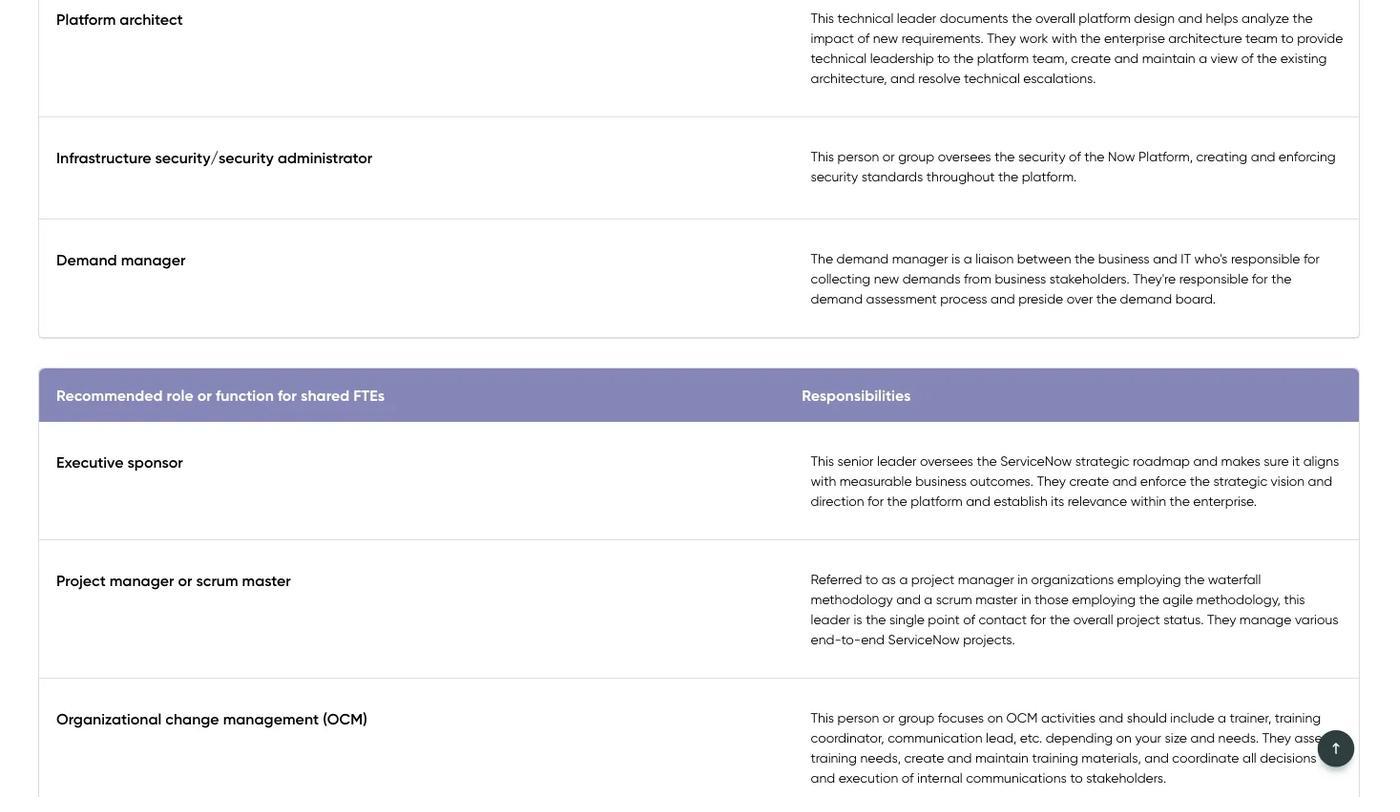 Task type: vqa. For each thing, say whether or not it's contained in the screenshot.
48
no



Task type: describe. For each thing, give the bounding box(es) containing it.
sites
[[1077, 79, 1110, 98]]

work
[[1020, 29, 1049, 46]]

design
[[1134, 9, 1175, 26]]

0 vertical spatial employing
[[1118, 571, 1182, 587]]

security/security
[[155, 148, 274, 166]]

architecture
[[1169, 29, 1243, 46]]

all
[[971, 79, 987, 98]]

organizational change management (ocm)
[[56, 709, 367, 728]]

and left it
[[1153, 250, 1178, 266]]

enforce
[[1141, 472, 1187, 489]]

business inside 'this senior leader oversees the servicenow strategic roadmap and makes sure it aligns with measurable business outcomes. they create and enforce the strategic vision and direction for the platform and establish its relevance within the enterprise.'
[[916, 472, 967, 489]]

manage
[[1240, 611, 1292, 627]]

the left now
[[1085, 148, 1105, 164]]

0 horizontal spatial training
[[811, 749, 857, 766]]

status.
[[1164, 611, 1204, 627]]

to-
[[842, 631, 861, 647]]

demand
[[56, 250, 117, 269]]

infrastructure security/security administrator
[[56, 148, 373, 166]]

stakeholders. inside the demand manager is a liaison between the business and it who's responsible for collecting new demands from business stakeholders. they're responsible for the demand assessment process and preside over the demand board.
[[1050, 270, 1130, 286]]

the up the outcomes.
[[977, 452, 997, 469]]

estimator inside the servicenow platform team estimator
[[842, 269, 1044, 325]]

to up existing
[[1282, 29, 1294, 46]]

the down enforce
[[1170, 493, 1190, 509]]

role
[[167, 386, 194, 404]]

they inside this technical leader documents the overall platform design and helps analyze the impact of new requirements. they work with the enterprise architecture team to provide technical leadership to the platform team, create and maintain a view of the existing architecture, and resolve technical escalations.
[[987, 29, 1016, 46]]

with inside this technical leader documents the overall platform design and helps analyze the impact of new requirements. they work with the enterprise architecture team to provide technical leadership to the platform team, create and maintain a view of the existing architecture, and resolve technical escalations.
[[1052, 29, 1078, 46]]

the up work
[[1012, 9, 1032, 26]]

2 vertical spatial technical
[[964, 70, 1020, 86]]

its
[[1051, 493, 1065, 509]]

the down many
[[1190, 472, 1210, 489]]

end
[[861, 631, 885, 647]]

and down leadership
[[891, 70, 915, 86]]

support
[[867, 79, 924, 98]]

and up internal
[[948, 749, 972, 766]]

the up extends
[[1272, 270, 1292, 286]]

the left agile
[[1140, 591, 1160, 607]]

extends
[[1270, 358, 1326, 376]]

this for infrastructure security/security administrator
[[811, 148, 835, 164]]

get started link
[[38, 70, 121, 108]]

executive sponsor
[[56, 452, 183, 471]]

this technical leader documents the overall platform design and helps analyze the impact of new requirements. they work with the enterprise architecture team to provide technical leadership to the platform team, create and maintain a view of the existing architecture, and resolve technical escalations.
[[811, 9, 1344, 86]]

they inside 'this senior leader oversees the servicenow strategic roadmap and makes sure it aligns with measurable business outcomes. they create and enforce the strategic vision and direction for the platform and establish its relevance within the enterprise.'
[[1037, 472, 1066, 489]]

the right the over
[[1097, 290, 1117, 306]]

for inside referred to as a project manager in organizations employing the waterfall methodology and a scrum master in those employing the agile methodology, this leader is the single point of contact for the overall project status. they manage various end-to-end servicenow projects.
[[1031, 611, 1047, 627]]

this person or group focuses on ocm activities and should include a trainer, training coordinator, communication lead, etc. depending on your size and needs. they assess training needs, create and maintain training materials, and coordinate all decisions and execution of internal communications to stakeholders.
[[811, 709, 1334, 786]]

process
[[941, 290, 988, 306]]

change
[[165, 709, 219, 728]]

recommended role or function for shared ftes
[[56, 386, 385, 404]]

this for platform architect
[[811, 9, 835, 26]]

get started
[[38, 79, 121, 98]]

sure
[[1264, 452, 1289, 469]]

makes
[[1222, 452, 1261, 469]]

your
[[842, 358, 873, 376]]

or for focuses
[[883, 709, 895, 725]]

demand up collecting
[[837, 250, 889, 266]]

0 vertical spatial technical
[[838, 9, 894, 26]]

1 vertical spatial employing
[[1072, 591, 1136, 607]]

people
[[1224, 449, 1274, 468]]

the down those
[[1050, 611, 1070, 627]]

sponsor
[[127, 452, 183, 471]]

all servicenow sites
[[971, 79, 1110, 98]]

resolve
[[919, 70, 961, 86]]

view
[[1211, 50, 1239, 66]]

this for executive sponsor
[[811, 452, 835, 469]]

master inside referred to as a project manager in organizations employing the waterfall methodology and a scrum master in those employing the agile methodology, this leader is the single point of contact for the overall project status. they manage various end-to-end servicenow projects.
[[976, 591, 1018, 607]]

now
[[1108, 148, 1136, 164]]

roadmap
[[1133, 452, 1190, 469]]

out
[[1121, 449, 1145, 468]]

create inside this person or group focuses on ocm activities and should include a trainer, training coordinator, communication lead, etc. depending on your size and needs. they assess training needs, create and maintain training materials, and coordinate all decisions and execution of internal communications to stakeholders.
[[905, 749, 945, 766]]

referred to as a project manager in organizations employing the waterfall methodology and a scrum master in those employing the agile methodology, this leader is the single point of contact for the overall project status. they manage various end-to-end servicenow projects.
[[811, 571, 1339, 647]]

is inside the demand manager is a liaison between the business and it who's responsible for collecting new demands from business stakeholders. they're responsible for the demand assessment process and preside over the demand board.
[[952, 250, 961, 266]]

enterprise
[[1105, 29, 1166, 46]]

waterfall
[[1209, 571, 1262, 587]]

create inside this technical leader documents the overall platform design and helps analyze the impact of new requirements. they work with the enterprise architecture team to provide technical leadership to the platform team, create and maintain a view of the existing architecture, and resolve technical escalations.
[[1072, 50, 1111, 66]]

platform inside the servicenow platform team estimator
[[1103, 209, 1283, 266]]

direction
[[811, 493, 865, 509]]

overall inside referred to as a project manager in organizations employing the waterfall methodology and a scrum master in those employing the agile methodology, this leader is the single point of contact for the overall project status. they manage various end-to-end servicenow projects.
[[1074, 611, 1114, 627]]

recommended
[[56, 386, 163, 404]]

maintain inside this technical leader documents the overall platform design and helps analyze the impact of new requirements. they work with the enterprise architecture team to provide technical leadership to the platform team, create and maintain a view of the existing architecture, and resolve technical escalations.
[[1143, 50, 1196, 66]]

use
[[842, 449, 868, 468]]

depending
[[1046, 729, 1113, 746]]

those
[[1035, 591, 1069, 607]]

from
[[964, 270, 992, 286]]

communications
[[966, 769, 1067, 786]]

establishes,
[[1078, 358, 1159, 376]]

a right as
[[900, 571, 908, 587]]

agile
[[1163, 591, 1194, 607]]

team inside this technical leader documents the overall platform design and helps analyze the impact of new requirements. they work with the enterprise architecture team to provide technical leadership to the platform team, create and maintain a view of the existing architecture, and resolve technical escalations.
[[1246, 29, 1278, 46]]

senior
[[838, 452, 874, 469]]

1 vertical spatial in
[[1021, 591, 1032, 607]]

a up the "point"
[[924, 591, 933, 607]]

0 horizontal spatial master
[[242, 571, 291, 589]]

to left find
[[1073, 449, 1088, 468]]

0 horizontal spatial security
[[811, 168, 858, 184]]

and down the outcomes.
[[966, 493, 991, 509]]

new inside the demand manager is a liaison between the business and it who's responsible for collecting new demands from business stakeholders. they're responsible for the demand assessment process and preside over the demand board.
[[874, 270, 899, 286]]

etc.
[[1020, 729, 1043, 746]]

with inside 'this senior leader oversees the servicenow strategic roadmap and makes sure it aligns with measurable business outcomes. they create and enforce the strategic vision and direction for the platform and establish its relevance within the enterprise.'
[[811, 472, 837, 489]]

end-
[[811, 631, 842, 647]]

of right impact
[[858, 29, 870, 46]]

between
[[1017, 250, 1072, 266]]

team,
[[1033, 50, 1068, 66]]

the up throughout
[[995, 148, 1015, 164]]

it
[[1181, 250, 1192, 266]]

demand down collecting
[[811, 290, 863, 306]]

0 vertical spatial scrum
[[196, 571, 238, 589]]

relevance
[[1068, 493, 1128, 509]]

execution
[[839, 769, 899, 786]]

of inside this person or group oversees the security of the now platform, creating and enforcing security standards throughout the platform.
[[1069, 148, 1081, 164]]

standards
[[862, 168, 924, 184]]

maintain inside this person or group focuses on ocm activities and should include a trainer, training coordinator, communication lead, etc. depending on your size and needs. they assess training needs, create and maintain training materials, and coordinate all decisions and execution of internal communications to stakeholders.
[[976, 749, 1029, 766]]

group for infrastructure security/security administrator
[[899, 148, 935, 164]]

group for organizational change management (ocm)
[[899, 709, 935, 725]]

organizations
[[1032, 571, 1114, 587]]

person for organizational change management (ocm)
[[838, 709, 880, 725]]

create inside 'this senior leader oversees the servicenow strategic roadmap and makes sure it aligns with measurable business outcomes. they create and enforce the strategic vision and direction for the platform and establish its relevance within the enterprise.'
[[1070, 472, 1110, 489]]

need
[[1307, 449, 1343, 468]]

manager inside referred to as a project manager in organizations employing the waterfall methodology and a scrum master in those employing the agile methodology, this leader is the single point of contact for the overall project status. they manage various end-to-end servicenow projects.
[[958, 571, 1015, 587]]

collecting
[[811, 270, 871, 286]]

your
[[1136, 729, 1162, 746]]

creating
[[1197, 148, 1248, 164]]

to inside this person or group focuses on ocm activities and should include a trainer, training coordinator, communication lead, etc. depending on your size and needs. they assess training needs, create and maintain training materials, and coordinate all decisions and execution of internal communications to stakeholders.
[[1071, 769, 1083, 786]]

analyze
[[1242, 9, 1290, 26]]

it
[[1293, 452, 1301, 469]]

helps
[[1206, 9, 1239, 26]]

the inside use the platform team estimator to find out how many people you need to build
[[872, 449, 895, 468]]

get for get started
[[38, 79, 65, 98]]

2 horizontal spatial business
[[1099, 250, 1150, 266]]

all servicenow sites link
[[971, 70, 1110, 108]]

as
[[882, 571, 896, 587]]

us
[[143, 683, 159, 702]]

and left makes
[[1194, 452, 1218, 469]]

leadership
[[870, 50, 934, 66]]

coordinate
[[1173, 749, 1240, 766]]

aligns
[[1304, 452, 1340, 469]]

platform up enterprise
[[1079, 9, 1131, 26]]

platform inside 'this senior leader oversees the servicenow strategic roadmap and makes sure it aligns with measurable business outcomes. they create and enforce the strategic vision and direction for the platform and establish its relevance within the enterprise.'
[[911, 493, 963, 509]]

platform down work
[[977, 50, 1029, 66]]

single
[[890, 611, 925, 627]]

team inside your servicenow® platform team establishes, maintains, and extends serviceno
[[1038, 358, 1075, 376]]

oversees inside this person or group oversees the security of the now platform, creating and enforcing security standards throughout the platform.
[[938, 148, 992, 164]]

the up agile
[[1185, 571, 1205, 587]]

coordinator,
[[811, 729, 885, 746]]

platform inside use the platform team estimator to find out how many people you need to build
[[899, 449, 958, 468]]

youtube image
[[206, 728, 227, 750]]

enforcing
[[1279, 148, 1336, 164]]

many
[[1182, 449, 1221, 468]]

and down out
[[1113, 472, 1137, 489]]

and down aligns
[[1309, 472, 1333, 489]]

team inside the servicenow platform team estimator
[[1294, 209, 1399, 266]]

decisions
[[1260, 749, 1317, 766]]

your servicenow® platform team establishes, maintains, and extends serviceno
[[842, 358, 1399, 422]]

to inside referred to as a project manager in organizations employing the waterfall methodology and a scrum master in those employing the agile methodology, this leader is the single point of contact for the overall project status. they manage various end-to-end servicenow projects.
[[866, 571, 878, 587]]

and down enterprise
[[1115, 50, 1139, 66]]

the demand manager is a liaison between the business and it who's responsible for collecting new demands from business stakeholders. they're responsible for the demand assessment process and preside over the demand board.
[[811, 250, 1320, 306]]

servicenow inside referred to as a project manager in organizations employing the waterfall methodology and a scrum master in those employing the agile methodology, this leader is the single point of contact for the overall project status. they manage various end-to-end servicenow projects.
[[888, 631, 960, 647]]

focuses
[[938, 709, 984, 725]]

who's
[[1195, 250, 1228, 266]]



Task type: locate. For each thing, give the bounding box(es) containing it.
overall
[[1036, 9, 1076, 26], [1074, 611, 1114, 627]]

0 vertical spatial security
[[1019, 148, 1066, 164]]

1 horizontal spatial on
[[1117, 729, 1132, 746]]

person inside this person or group oversees the security of the now platform, creating and enforcing security standards throughout the platform.
[[838, 148, 880, 164]]

and left should
[[1099, 709, 1124, 725]]

servicenow inside the servicenow platform team estimator
[[842, 209, 1092, 266]]

various
[[1295, 611, 1339, 627]]

1 vertical spatial is
[[854, 611, 863, 627]]

estimator inside use the platform team estimator to find out how many people you need to build
[[1004, 449, 1069, 468]]

referred
[[811, 571, 862, 587]]

a inside the demand manager is a liaison between the business and it who's responsible for collecting new demands from business stakeholders. they're responsible for the demand assessment process and preside over the demand board.
[[964, 250, 973, 266]]

1 horizontal spatial security
[[1019, 148, 1066, 164]]

training down etc. at the right bottom of page
[[1032, 749, 1079, 766]]

business up preside
[[995, 270, 1047, 286]]

is down methodology
[[854, 611, 863, 627]]

0 horizontal spatial team
[[1038, 358, 1075, 376]]

0 horizontal spatial on
[[988, 709, 1003, 725]]

a up the from at the top right of page
[[964, 250, 973, 266]]

2 vertical spatial business
[[916, 472, 967, 489]]

include
[[1171, 709, 1215, 725]]

this
[[1284, 591, 1306, 607]]

0 vertical spatial create
[[1072, 50, 1111, 66]]

1 vertical spatial on
[[1117, 729, 1132, 746]]

and left execution
[[811, 769, 835, 786]]

outcomes.
[[970, 472, 1034, 489]]

preside
[[1019, 290, 1064, 306]]

needs,
[[861, 749, 901, 766]]

they inside this person or group focuses on ocm activities and should include a trainer, training coordinator, communication lead, etc. depending on your size and needs. they assess training needs, create and maintain training materials, and coordinate all decisions and execution of internal communications to stakeholders.
[[1263, 729, 1292, 746]]

1 vertical spatial scrum
[[936, 591, 973, 607]]

demand
[[837, 250, 889, 266], [811, 290, 863, 306], [1120, 290, 1173, 306]]

a down the architecture
[[1199, 50, 1208, 66]]

1 horizontal spatial is
[[952, 250, 961, 266]]

2 vertical spatial with
[[106, 683, 138, 702]]

and left extends
[[1238, 358, 1266, 376]]

and up single at the right of page
[[897, 591, 921, 607]]

the
[[1012, 9, 1032, 26], [1293, 9, 1313, 26], [1081, 29, 1101, 46], [954, 50, 974, 66], [1257, 50, 1278, 66], [995, 148, 1015, 164], [1085, 148, 1105, 164], [999, 168, 1019, 184], [1075, 250, 1095, 266], [1272, 270, 1292, 286], [1097, 290, 1117, 306], [872, 449, 895, 468], [977, 452, 997, 469], [1190, 472, 1210, 489], [887, 493, 908, 509], [1170, 493, 1190, 509], [1185, 571, 1205, 587], [1140, 591, 1160, 607], [866, 611, 886, 627], [1050, 611, 1070, 627]]

get for get support
[[837, 79, 864, 98]]

they're
[[1134, 270, 1176, 286]]

0 horizontal spatial project
[[912, 571, 955, 587]]

servicenow up the from at the top right of page
[[842, 209, 1092, 266]]

2 vertical spatial leader
[[811, 611, 851, 627]]

1 vertical spatial stakeholders.
[[1087, 769, 1167, 786]]

1 horizontal spatial business
[[995, 270, 1047, 286]]

or for master
[[178, 571, 192, 589]]

platform up measurable at the right bottom
[[899, 449, 958, 468]]

1 vertical spatial project
[[1117, 611, 1161, 627]]

person up coordinator,
[[838, 709, 880, 725]]

overall inside this technical leader documents the overall platform design and helps analyze the impact of new requirements. they work with the enterprise architecture team to provide technical leadership to the platform team, create and maintain a view of the existing architecture, and resolve technical escalations.
[[1036, 9, 1076, 26]]

and inside this person or group oversees the security of the now platform, creating and enforcing security standards throughout the platform.
[[1251, 148, 1276, 164]]

team down analyze
[[1246, 29, 1278, 46]]

establish
[[994, 493, 1048, 509]]

security up platform.
[[1019, 148, 1066, 164]]

they down methodology,
[[1208, 611, 1237, 627]]

of up platform.
[[1069, 148, 1081, 164]]

employing
[[1118, 571, 1182, 587], [1072, 591, 1136, 607]]

0 vertical spatial team
[[1246, 29, 1278, 46]]

platform architect
[[56, 9, 183, 28]]

1 vertical spatial group
[[899, 709, 935, 725]]

this down the architecture,
[[811, 148, 835, 164]]

the up measurable at the right bottom
[[872, 449, 895, 468]]

the down measurable at the right bottom
[[887, 493, 908, 509]]

0 horizontal spatial get
[[38, 79, 65, 98]]

overall up work
[[1036, 9, 1076, 26]]

servicenow
[[991, 79, 1073, 98], [842, 209, 1092, 266], [1001, 452, 1072, 469], [888, 631, 960, 647]]

or inside this person or group focuses on ocm activities and should include a trainer, training coordinator, communication lead, etc. depending on your size and needs. they assess training needs, create and maintain training materials, and coordinate all decisions and execution of internal communications to stakeholders.
[[883, 709, 895, 725]]

group up standards
[[899, 148, 935, 164]]

manager up demands
[[892, 250, 949, 266]]

the
[[811, 250, 834, 266]]

communication
[[888, 729, 983, 746]]

servicenow down team,
[[991, 79, 1073, 98]]

1 horizontal spatial with
[[811, 472, 837, 489]]

leader for platform architect
[[897, 9, 937, 26]]

0 vertical spatial overall
[[1036, 9, 1076, 26]]

and right creating
[[1251, 148, 1276, 164]]

demand down the "they're"
[[1120, 290, 1173, 306]]

1 vertical spatial create
[[1070, 472, 1110, 489]]

2 horizontal spatial training
[[1275, 709, 1321, 725]]

platform down measurable at the right bottom
[[911, 493, 963, 509]]

1 person from the top
[[838, 148, 880, 164]]

oversees inside 'this senior leader oversees the servicenow strategic roadmap and makes sure it aligns with measurable business outcomes. they create and enforce the strategic vision and direction for the platform and establish its relevance within the enterprise.'
[[920, 452, 974, 469]]

and down your
[[1145, 749, 1169, 766]]

this person or group oversees the security of the now platform, creating and enforcing security standards throughout the platform.
[[811, 148, 1336, 184]]

architect
[[120, 9, 183, 28]]

they inside referred to as a project manager in organizations employing the waterfall methodology and a scrum master in those employing the agile methodology, this leader is the single point of contact for the overall project status. they manage various end-to-end servicenow projects.
[[1208, 611, 1237, 627]]

oversees up the outcomes.
[[920, 452, 974, 469]]

security left standards
[[811, 168, 858, 184]]

business
[[1099, 250, 1150, 266], [995, 270, 1047, 286], [916, 472, 967, 489]]

responsible down who's
[[1180, 270, 1249, 286]]

stakeholders. inside this person or group focuses on ocm activities and should include a trainer, training coordinator, communication lead, etc. depending on your size and needs. they assess training needs, create and maintain training materials, and coordinate all decisions and execution of internal communications to stakeholders.
[[1087, 769, 1167, 786]]

1 vertical spatial maintain
[[976, 749, 1029, 766]]

liaison
[[976, 250, 1014, 266]]

1 group from the top
[[899, 148, 935, 164]]

1 horizontal spatial team
[[1294, 209, 1399, 266]]

new up assessment at the right top of the page
[[874, 270, 899, 286]]

group inside this person or group focuses on ocm activities and should include a trainer, training coordinator, communication lead, etc. depending on your size and needs. they assess training needs, create and maintain training materials, and coordinate all decisions and execution of internal communications to stakeholders.
[[899, 709, 935, 725]]

and down the from at the top right of page
[[991, 290, 1016, 306]]

measurable
[[840, 472, 912, 489]]

team up the outcomes.
[[961, 449, 1000, 468]]

0 horizontal spatial scrum
[[196, 571, 238, 589]]

business left the outcomes.
[[916, 472, 967, 489]]

0 horizontal spatial team
[[961, 449, 1000, 468]]

team inside use the platform team estimator to find out how many people you need to build
[[961, 449, 1000, 468]]

manager inside the demand manager is a liaison between the business and it who's responsible for collecting new demands from business stakeholders. they're responsible for the demand assessment process and preside over the demand board.
[[892, 250, 949, 266]]

1 this from the top
[[811, 9, 835, 26]]

point
[[928, 611, 960, 627]]

stakeholders. down materials,
[[1087, 769, 1167, 786]]

the up provide
[[1293, 9, 1313, 26]]

3 this from the top
[[811, 452, 835, 469]]

methodology,
[[1197, 591, 1281, 607]]

the left existing
[[1257, 50, 1278, 66]]

overall down organizations
[[1074, 611, 1114, 627]]

0 horizontal spatial platform
[[56, 9, 116, 28]]

1 vertical spatial master
[[976, 591, 1018, 607]]

servicenow inside the "all servicenow sites" link
[[991, 79, 1073, 98]]

0 horizontal spatial maintain
[[976, 749, 1029, 766]]

person up standards
[[838, 148, 880, 164]]

servicenow®
[[876, 358, 971, 376]]

a
[[1199, 50, 1208, 66], [964, 250, 973, 266], [900, 571, 908, 587], [924, 591, 933, 607], [1218, 709, 1227, 725]]

person for infrastructure security/security administrator
[[838, 148, 880, 164]]

2 vertical spatial create
[[905, 749, 945, 766]]

maintains,
[[1163, 358, 1234, 376]]

trainer,
[[1230, 709, 1272, 725]]

0 vertical spatial stakeholders.
[[1050, 270, 1130, 286]]

1 vertical spatial security
[[811, 168, 858, 184]]

1 horizontal spatial maintain
[[1143, 50, 1196, 66]]

get support link
[[837, 70, 924, 108]]

leader inside 'this senior leader oversees the servicenow strategic roadmap and makes sure it aligns with measurable business outcomes. they create and enforce the strategic vision and direction for the platform and establish its relevance within the enterprise.'
[[877, 452, 917, 469]]

get inside "link"
[[38, 79, 65, 98]]

on up materials,
[[1117, 729, 1132, 746]]

0 vertical spatial responsible
[[1231, 250, 1301, 266]]

maintain down enterprise
[[1143, 50, 1196, 66]]

1 vertical spatial business
[[995, 270, 1047, 286]]

use the platform team estimator to find out how many people you need to build
[[842, 449, 1399, 491]]

project
[[56, 571, 106, 589]]

this inside this person or group oversees the security of the now platform, creating and enforcing security standards throughout the platform.
[[811, 148, 835, 164]]

new up leadership
[[873, 29, 899, 46]]

0 vertical spatial leader
[[897, 9, 937, 26]]

or for for
[[197, 386, 212, 404]]

you
[[1278, 449, 1303, 468]]

master
[[242, 571, 291, 589], [976, 591, 1018, 607]]

1 horizontal spatial master
[[976, 591, 1018, 607]]

0 vertical spatial team
[[1294, 209, 1399, 266]]

1 horizontal spatial strategic
[[1214, 472, 1268, 489]]

1 get from the left
[[38, 79, 65, 98]]

this inside 'this senior leader oversees the servicenow strategic roadmap and makes sure it aligns with measurable business outcomes. they create and enforce the strategic vision and direction for the platform and establish its relevance within the enterprise.'
[[811, 452, 835, 469]]

create down the communication
[[905, 749, 945, 766]]

or
[[883, 148, 895, 164], [197, 386, 212, 404], [178, 571, 192, 589], [883, 709, 895, 725]]

1 vertical spatial leader
[[877, 452, 917, 469]]

team
[[1294, 209, 1399, 266], [961, 449, 1000, 468]]

existing
[[1281, 50, 1328, 66]]

1 horizontal spatial scrum
[[936, 591, 973, 607]]

servicenow up the outcomes.
[[1001, 452, 1072, 469]]

2 horizontal spatial with
[[1052, 29, 1078, 46]]

methodology
[[811, 591, 893, 607]]

servicenow inside 'this senior leader oversees the servicenow strategic roadmap and makes sure it aligns with measurable business outcomes. they create and enforce the strategic vision and direction for the platform and establish its relevance within the enterprise.'
[[1001, 452, 1072, 469]]

0 vertical spatial with
[[1052, 29, 1078, 46]]

team down enforcing
[[1294, 209, 1399, 266]]

the up the over
[[1075, 250, 1095, 266]]

infrastructure
[[56, 148, 151, 166]]

the down requirements.
[[954, 50, 974, 66]]

enterprise.
[[1194, 493, 1257, 509]]

with up the direction
[[811, 472, 837, 489]]

or inside this person or group oversees the security of the now platform, creating and enforcing security standards throughout the platform.
[[883, 148, 895, 164]]

to left as
[[866, 571, 878, 587]]

1 horizontal spatial training
[[1032, 749, 1079, 766]]

technical up impact
[[838, 9, 894, 26]]

lead,
[[986, 729, 1017, 746]]

0 vertical spatial in
[[1018, 571, 1028, 587]]

2 get from the left
[[837, 79, 864, 98]]

1 horizontal spatial project
[[1117, 611, 1161, 627]]

of inside referred to as a project manager in organizations employing the waterfall methodology and a scrum master in those employing the agile methodology, this leader is the single point of contact for the overall project status. they manage various end-to-end servicenow projects.
[[963, 611, 976, 627]]

1 vertical spatial platform
[[1103, 209, 1283, 266]]

and inside referred to as a project manager in organizations employing the waterfall methodology and a scrum master in those employing the agile methodology, this leader is the single point of contact for the overall project status. they manage various end-to-end servicenow projects.
[[897, 591, 921, 607]]

to down requirements.
[[938, 50, 950, 66]]

maintain
[[1143, 50, 1196, 66], [976, 749, 1029, 766]]

responsible
[[1231, 250, 1301, 266], [1180, 270, 1249, 286]]

manager right demand
[[121, 250, 186, 269]]

of right the "point"
[[963, 611, 976, 627]]

leader up end-
[[811, 611, 851, 627]]

0 vertical spatial master
[[242, 571, 291, 589]]

shared
[[301, 386, 350, 404]]

the up end on the right
[[866, 611, 886, 627]]

training up the "assess"
[[1275, 709, 1321, 725]]

project left status.
[[1117, 611, 1161, 627]]

0 horizontal spatial business
[[916, 472, 967, 489]]

person
[[838, 148, 880, 164], [838, 709, 880, 725]]

leader up measurable at the right bottom
[[877, 452, 917, 469]]

of right view
[[1242, 50, 1254, 66]]

1 vertical spatial team
[[961, 449, 1000, 468]]

documents
[[940, 9, 1009, 26]]

0 horizontal spatial with
[[106, 683, 138, 702]]

a inside this person or group focuses on ocm activities and should include a trainer, training coordinator, communication lead, etc. depending on your size and needs. they assess training needs, create and maintain training materials, and coordinate all decisions and execution of internal communications to stakeholders.
[[1218, 709, 1227, 725]]

management
[[223, 709, 319, 728]]

impact
[[811, 29, 855, 46]]

business up the "they're"
[[1099, 250, 1150, 266]]

1 vertical spatial team
[[1038, 358, 1075, 376]]

architecture,
[[811, 70, 887, 86]]

in up contact
[[1018, 571, 1028, 587]]

0 vertical spatial oversees
[[938, 148, 992, 164]]

1 vertical spatial responsible
[[1180, 270, 1249, 286]]

vision
[[1271, 472, 1305, 489]]

oversees
[[938, 148, 992, 164], [920, 452, 974, 469]]

0 vertical spatial strategic
[[1076, 452, 1130, 469]]

strategic up relevance
[[1076, 452, 1130, 469]]

1 vertical spatial strategic
[[1214, 472, 1268, 489]]

a inside this technical leader documents the overall platform design and helps analyze the impact of new requirements. they work with the enterprise architecture team to provide technical leadership to the platform team, create and maintain a view of the existing architecture, and resolve technical escalations.
[[1199, 50, 1208, 66]]

0 vertical spatial person
[[838, 148, 880, 164]]

internal
[[917, 769, 963, 786]]

1 vertical spatial overall
[[1074, 611, 1114, 627]]

employing down organizations
[[1072, 591, 1136, 607]]

0 vertical spatial estimator
[[842, 269, 1044, 325]]

connect with us
[[38, 683, 159, 702]]

0 vertical spatial business
[[1099, 250, 1150, 266]]

get left "started"
[[38, 79, 65, 98]]

leader inside this technical leader documents the overall platform design and helps analyze the impact of new requirements. they work with the enterprise architecture team to provide technical leadership to the platform team, create and maintain a view of the existing architecture, and resolve technical escalations.
[[897, 9, 937, 26]]

2 group from the top
[[899, 709, 935, 725]]

estimator down liaison at the right of page
[[842, 269, 1044, 325]]

this for organizational change management (ocm)
[[811, 709, 835, 725]]

1 horizontal spatial team
[[1246, 29, 1278, 46]]

0 vertical spatial group
[[899, 148, 935, 164]]

responsible right who's
[[1231, 250, 1301, 266]]

is inside referred to as a project manager in organizations employing the waterfall methodology and a scrum master in those employing the agile methodology, this leader is the single point of contact for the overall project status. they manage various end-to-end servicenow projects.
[[854, 611, 863, 627]]

assess
[[1295, 729, 1334, 746]]

size
[[1165, 729, 1188, 746]]

build
[[1365, 449, 1399, 468]]

the left enterprise
[[1081, 29, 1101, 46]]

activities
[[1041, 709, 1096, 725]]

0 horizontal spatial strategic
[[1076, 452, 1130, 469]]

employing up agile
[[1118, 571, 1182, 587]]

of inside this person or group focuses on ocm activities and should include a trainer, training coordinator, communication lead, etc. depending on your size and needs. they assess training needs, create and maintain training materials, and coordinate all decisions and execution of internal communications to stakeholders.
[[902, 769, 914, 786]]

0 vertical spatial maintain
[[1143, 50, 1196, 66]]

0 vertical spatial new
[[873, 29, 899, 46]]

2 horizontal spatial platform
[[1103, 209, 1283, 266]]

1 vertical spatial technical
[[811, 50, 867, 66]]

2 this from the top
[[811, 148, 835, 164]]

for
[[1304, 250, 1320, 266], [1252, 270, 1269, 286], [278, 386, 297, 404], [868, 493, 884, 509], [1031, 611, 1047, 627]]

4 this from the top
[[811, 709, 835, 725]]

1 vertical spatial person
[[838, 709, 880, 725]]

of left internal
[[902, 769, 914, 786]]

administrator
[[278, 148, 373, 166]]

manager right project
[[110, 571, 174, 589]]

throughout
[[927, 168, 995, 184]]

stakeholders. up the over
[[1050, 270, 1130, 286]]

and up the architecture
[[1179, 9, 1203, 26]]

get support
[[837, 79, 924, 98]]

group inside this person or group oversees the security of the now platform, creating and enforcing security standards throughout the platform.
[[899, 148, 935, 164]]

2 vertical spatial platform
[[899, 449, 958, 468]]

0 vertical spatial platform
[[56, 9, 116, 28]]

maintain down 'lead,'
[[976, 749, 1029, 766]]

to left "build"
[[1347, 449, 1361, 468]]

0 vertical spatial is
[[952, 250, 961, 266]]

1 horizontal spatial get
[[837, 79, 864, 98]]

scrum inside referred to as a project manager in organizations employing the waterfall methodology and a scrum master in those employing the agile methodology, this leader is the single point of contact for the overall project status. they manage various end-to-end servicenow projects.
[[936, 591, 973, 607]]

0 vertical spatial on
[[988, 709, 1003, 725]]

and up the coordinate
[[1191, 729, 1215, 746]]

project manager or scrum master
[[56, 571, 291, 589]]

platform inside your servicenow® platform team establishes, maintains, and extends serviceno
[[974, 358, 1034, 376]]

oversees up throughout
[[938, 148, 992, 164]]

technical down impact
[[811, 50, 867, 66]]

1 horizontal spatial platform
[[899, 449, 958, 468]]

serviceno
[[1329, 358, 1399, 376]]

and inside your servicenow® platform team establishes, maintains, and extends serviceno
[[1238, 358, 1266, 376]]

with up team,
[[1052, 29, 1078, 46]]

manager up contact
[[958, 571, 1015, 587]]

leader inside referred to as a project manager in organizations employing the waterfall methodology and a scrum master in those employing the agile methodology, this leader is the single point of contact for the overall project status. they manage various end-to-end servicenow projects.
[[811, 611, 851, 627]]

or for oversees
[[883, 148, 895, 164]]

1 vertical spatial estimator
[[1004, 449, 1069, 468]]

leader for executive sponsor
[[877, 452, 917, 469]]

1 vertical spatial with
[[811, 472, 837, 489]]

this inside this technical leader documents the overall platform design and helps analyze the impact of new requirements. they work with the enterprise architecture team to provide technical leadership to the platform team, create and maintain a view of the existing architecture, and resolve technical escalations.
[[811, 9, 835, 26]]

ftes
[[354, 386, 385, 404]]

platform left architect
[[56, 9, 116, 28]]

new inside this technical leader documents the overall platform design and helps analyze the impact of new requirements. they work with the enterprise architecture team to provide technical leadership to the platform team, create and maintain a view of the existing architecture, and resolve technical escalations.
[[873, 29, 899, 46]]

2 person from the top
[[838, 709, 880, 725]]

1 vertical spatial new
[[874, 270, 899, 286]]

this inside this person or group focuses on ocm activities and should include a trainer, training coordinator, communication lead, etc. depending on your size and needs. they assess training needs, create and maintain training materials, and coordinate all decisions and execution of internal communications to stakeholders.
[[811, 709, 835, 725]]

project up the "point"
[[912, 571, 955, 587]]

servicenow down single at the right of page
[[888, 631, 960, 647]]

person inside this person or group focuses on ocm activities and should include a trainer, training coordinator, communication lead, etc. depending on your size and needs. they assess training needs, create and maintain training materials, and coordinate all decisions and execution of internal communications to stakeholders.
[[838, 709, 880, 725]]

group
[[899, 148, 935, 164], [899, 709, 935, 725]]

the left platform.
[[999, 168, 1019, 184]]

materials,
[[1082, 749, 1142, 766]]

0 vertical spatial project
[[912, 571, 955, 587]]

1 vertical spatial oversees
[[920, 452, 974, 469]]

training down coordinator,
[[811, 749, 857, 766]]

in left those
[[1021, 591, 1032, 607]]

0 horizontal spatial is
[[854, 611, 863, 627]]

connect
[[38, 683, 102, 702]]

for inside 'this senior leader oversees the servicenow strategic roadmap and makes sure it aligns with measurable business outcomes. they create and enforce the strategic vision and direction for the platform and establish its relevance within the enterprise.'
[[868, 493, 884, 509]]

demands
[[903, 270, 961, 286]]

platform
[[56, 9, 116, 28], [1103, 209, 1283, 266], [899, 449, 958, 468]]

started
[[68, 79, 121, 98]]

is up demands
[[952, 250, 961, 266]]



